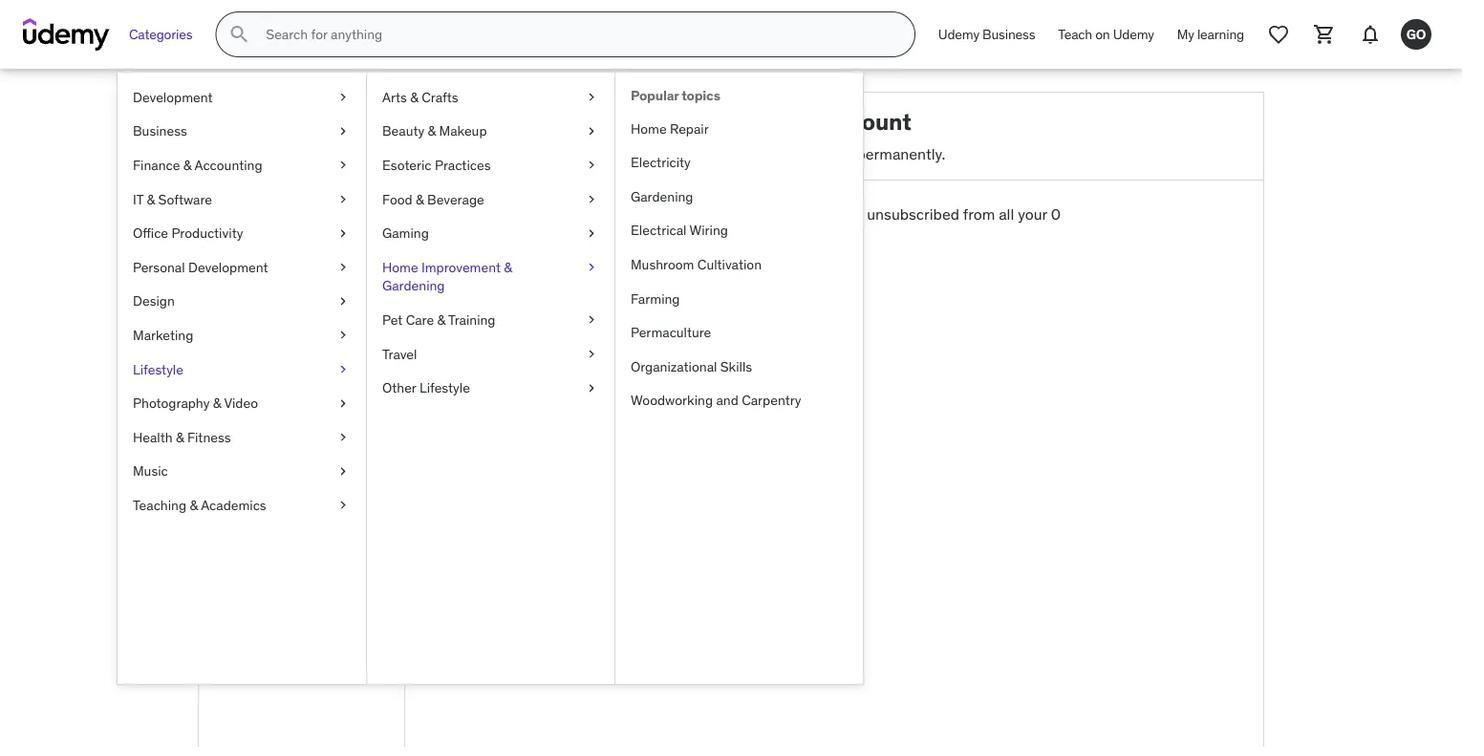 Task type: vqa. For each thing, say whether or not it's contained in the screenshot.
topmost instructors
no



Task type: locate. For each thing, give the bounding box(es) containing it.
wiring
[[690, 222, 728, 239]]

subscriptions link
[[199, 396, 404, 425]]

xsmall image
[[336, 88, 351, 107], [584, 88, 599, 107], [584, 122, 599, 141], [336, 156, 351, 175], [336, 190, 351, 209], [584, 190, 599, 209], [336, 224, 351, 243], [336, 258, 351, 277], [336, 292, 351, 311], [584, 311, 599, 330], [336, 326, 351, 345], [336, 360, 351, 379], [584, 379, 599, 398], [336, 428, 351, 447], [336, 496, 351, 515]]

electrical
[[631, 222, 687, 239]]

finance & accounting link
[[118, 148, 366, 182]]

personal
[[133, 259, 185, 276]]

xsmall image down 'close account' button
[[584, 345, 599, 364]]

notifications link
[[199, 483, 404, 512]]

& for video
[[213, 395, 221, 412]]

xsmall image inside gaming 'link'
[[584, 224, 599, 243]]

crafts
[[422, 88, 458, 106]]

1 vertical spatial home
[[382, 259, 418, 276]]

xsmall image inside development link
[[336, 88, 351, 107]]

xsmall image up methods
[[336, 394, 351, 413]]

xsmall image inside 'teaching & academics' link
[[336, 496, 351, 515]]

your inside close account close your account permanently.
[[765, 144, 795, 163]]

xsmall image inside the music link
[[336, 462, 351, 481]]

xsmall image inside marketing link
[[336, 326, 351, 345]]

xsmall image for gaming
[[584, 224, 599, 243]]

xsmall image
[[336, 122, 351, 141], [584, 156, 599, 175], [584, 224, 599, 243], [584, 258, 599, 277], [584, 345, 599, 364], [336, 394, 351, 413], [336, 462, 351, 481]]

your for account
[[765, 144, 795, 163]]

0 horizontal spatial udemy
[[939, 26, 980, 43]]

1 you from the left
[[630, 204, 654, 224]]

if
[[617, 204, 626, 224]]

udemy
[[939, 26, 980, 43], [1113, 26, 1154, 43]]

xsmall image down courses,
[[584, 258, 599, 277]]

shopping cart with 0 items image
[[1313, 23, 1336, 46]]

1 horizontal spatial udemy
[[1113, 26, 1154, 43]]

xsmall image for design
[[336, 292, 351, 311]]

and down the if
[[609, 226, 634, 245]]

lose
[[664, 226, 692, 245]]

development down office productivity link at left
[[188, 259, 268, 276]]

xsmall image inside arts & crafts link
[[584, 88, 599, 107]]

& right arts
[[410, 88, 419, 106]]

woodworking
[[631, 392, 713, 409]]

0 vertical spatial and
[[609, 226, 634, 245]]

1 vertical spatial lifestyle
[[420, 379, 470, 397]]

1 vertical spatial account
[[602, 275, 660, 294]]

xsmall image left 'beauty'
[[336, 122, 351, 141]]

xsmall image for teaching & academics
[[336, 496, 351, 515]]

& for software
[[147, 190, 155, 208]]

xsmall image inside it & software link
[[336, 190, 351, 209]]

home repair
[[631, 120, 709, 137]]

1 horizontal spatial lifestyle
[[420, 379, 470, 397]]

2 you from the left
[[792, 204, 817, 224]]

xsmall image inside health & fitness link
[[336, 428, 351, 447]]

home improvement & gardening
[[382, 259, 512, 294]]

& right teaching at bottom left
[[190, 497, 198, 514]]

gardening link
[[616, 180, 863, 214]]

beauty & makeup
[[382, 122, 487, 140]]

and
[[609, 226, 634, 245], [716, 392, 739, 409]]

1 horizontal spatial account
[[798, 144, 853, 163]]

& right 'beauty'
[[428, 122, 436, 140]]

1 horizontal spatial home
[[631, 120, 667, 137]]

1 horizontal spatial will
[[820, 204, 843, 224]]

1 horizontal spatial business
[[983, 26, 1035, 43]]

1 vertical spatial will
[[638, 226, 660, 245]]

close inside button
[[559, 275, 599, 294]]

your up the access
[[697, 204, 727, 224]]

0 horizontal spatial home
[[382, 259, 418, 276]]

2 vertical spatial close
[[559, 275, 599, 294]]

farming
[[631, 290, 680, 307]]

you up forever.
[[792, 204, 817, 224]]

gardening up care
[[382, 277, 445, 294]]

other lifestyle
[[382, 379, 470, 397]]

1 horizontal spatial you
[[792, 204, 817, 224]]

account,
[[730, 204, 789, 224]]

esoteric
[[382, 156, 432, 174]]

xsmall image inside finance & accounting link
[[336, 156, 351, 175]]

gaming link
[[367, 216, 615, 250]]

clients
[[242, 516, 287, 536]]

& for academics
[[190, 497, 198, 514]]

xsmall image inside esoteric practices link
[[584, 156, 599, 175]]

0 horizontal spatial your
[[697, 204, 727, 224]]

0 horizontal spatial account
[[602, 275, 660, 294]]

0 horizontal spatial and
[[609, 226, 634, 245]]

xsmall image inside lifestyle link
[[336, 360, 351, 379]]

0 horizontal spatial gardening
[[382, 277, 445, 294]]

and down the skills
[[716, 392, 739, 409]]

teach
[[1058, 26, 1093, 43]]

1 horizontal spatial and
[[716, 392, 739, 409]]

1 horizontal spatial gardening
[[631, 188, 693, 205]]

& right it at left
[[147, 190, 155, 208]]

& down gaming 'link'
[[504, 259, 512, 276]]

organizational skills link
[[616, 350, 863, 384]]

gardening down "electricity"
[[631, 188, 693, 205]]

my learning link
[[1166, 11, 1256, 57]]

popular
[[631, 87, 679, 104]]

farming link
[[616, 282, 863, 316]]

account
[[822, 107, 912, 136]]

home for home improvement & gardening
[[382, 259, 418, 276]]

0 vertical spatial gardening
[[631, 188, 693, 205]]

& right food
[[416, 190, 424, 208]]

1 vertical spatial business
[[133, 122, 187, 140]]

1 vertical spatial and
[[716, 392, 739, 409]]

0 vertical spatial will
[[820, 204, 843, 224]]

xsmall image inside beauty & makeup link
[[584, 122, 599, 141]]

xsmall image inside personal development link
[[336, 258, 351, 277]]

close up electricity link
[[757, 107, 818, 136]]

account inside close account close your account permanently.
[[798, 144, 853, 163]]

development down categories dropdown button
[[133, 88, 213, 106]]

0 horizontal spatial will
[[638, 226, 660, 245]]

& right care
[[437, 311, 446, 328]]

electricity link
[[616, 146, 863, 180]]

& inside health & fitness link
[[176, 429, 184, 446]]

xsmall image for music
[[336, 462, 351, 481]]

0 horizontal spatial business
[[133, 122, 187, 140]]

&
[[410, 88, 419, 106], [428, 122, 436, 140], [183, 156, 192, 174], [147, 190, 155, 208], [416, 190, 424, 208], [504, 259, 512, 276], [437, 311, 446, 328], [213, 395, 221, 412], [176, 429, 184, 446], [190, 497, 198, 514]]

and inside home improvement & gardening "element"
[[716, 392, 739, 409]]

home improvement & gardening element
[[615, 73, 863, 684]]

you right the if
[[630, 204, 654, 224]]

other lifestyle link
[[367, 371, 615, 405]]

account down "account"
[[798, 144, 853, 163]]

go
[[1407, 25, 1426, 43]]

business left teach
[[983, 26, 1035, 43]]

xsmall image up warning:
[[584, 156, 599, 175]]

learning
[[1198, 26, 1245, 43]]

will left be
[[820, 204, 843, 224]]

lifestyle
[[133, 361, 183, 378], [420, 379, 470, 397]]

0 vertical spatial account
[[798, 144, 853, 163]]

lifestyle down marketing
[[133, 361, 183, 378]]

xsmall image down methods
[[336, 462, 351, 481]]

close for account
[[757, 107, 818, 136]]

gary
[[255, 237, 288, 257]]

close up gardening link
[[723, 144, 762, 163]]

xsmall image for health & fitness
[[336, 428, 351, 447]]

travel link
[[367, 337, 615, 371]]

home down popular at the left top
[[631, 120, 667, 137]]

close down courses,
[[559, 275, 599, 294]]

permaculture
[[631, 324, 711, 341]]

xsmall image inside home improvement & gardening 'link'
[[584, 258, 599, 277]]

carpentry
[[742, 392, 801, 409]]

your for you
[[697, 204, 727, 224]]

1 vertical spatial development
[[188, 259, 268, 276]]

woodworking and carpentry link
[[616, 384, 863, 418]]

xsmall image inside other lifestyle link
[[584, 379, 599, 398]]

xsmall image inside the travel link
[[584, 345, 599, 364]]

home improvement & gardening link
[[367, 250, 615, 303]]

xsmall image for other lifestyle
[[584, 379, 599, 398]]

home down the gaming
[[382, 259, 418, 276]]

beauty & makeup link
[[367, 114, 615, 148]]

warning:
[[548, 204, 614, 224]]

& inside food & beverage 'link'
[[416, 190, 424, 208]]

xsmall image for lifestyle
[[336, 360, 351, 379]]

udemy business link
[[927, 11, 1047, 57]]

be
[[846, 204, 863, 224]]

0 vertical spatial close
[[757, 107, 818, 136]]

teaching & academics
[[133, 497, 266, 514]]

xsmall image for pet care & training
[[584, 311, 599, 330]]

practices
[[435, 156, 491, 174]]

office productivity link
[[118, 216, 366, 250]]

0 vertical spatial development
[[133, 88, 213, 106]]

xsmall image inside photography & video link
[[336, 394, 351, 413]]

1 vertical spatial gardening
[[382, 277, 445, 294]]

& inside finance & accounting link
[[183, 156, 192, 174]]

business up finance
[[133, 122, 187, 140]]

teaching
[[133, 497, 186, 514]]

udemy image
[[23, 18, 110, 51]]

pet
[[382, 311, 403, 328]]

travel
[[382, 345, 417, 363]]

payment
[[214, 429, 274, 448]]

gardening
[[631, 188, 693, 205], [382, 277, 445, 294]]

xsmall image inside design link
[[336, 292, 351, 311]]

close
[[757, 107, 818, 136], [723, 144, 762, 163], [559, 275, 599, 294]]

health & fitness link
[[118, 421, 366, 455]]

music link
[[118, 455, 366, 489]]

mushroom cultivation link
[[616, 248, 863, 282]]

& inside beauty & makeup link
[[428, 122, 436, 140]]

& right "health"
[[176, 429, 184, 446]]

0 vertical spatial home
[[631, 120, 667, 137]]

will
[[820, 204, 843, 224], [638, 226, 660, 245]]

xsmall image inside office productivity link
[[336, 224, 351, 243]]

& inside arts & crafts link
[[410, 88, 419, 106]]

1 udemy from the left
[[939, 26, 980, 43]]

xsmall image inside food & beverage 'link'
[[584, 190, 599, 209]]

your left 0
[[1018, 204, 1047, 224]]

& inside it & software link
[[147, 190, 155, 208]]

gardening inside home improvement & gardening
[[382, 277, 445, 294]]

your up gardening link
[[765, 144, 795, 163]]

xsmall image inside business link
[[336, 122, 351, 141]]

home for home repair
[[631, 120, 667, 137]]

home inside home repair link
[[631, 120, 667, 137]]

home inside home improvement & gardening
[[382, 259, 418, 276]]

& inside 'teaching & academics' link
[[190, 497, 198, 514]]

design
[[133, 293, 175, 310]]

& left video
[[213, 395, 221, 412]]

business link
[[118, 114, 366, 148]]

will left lose
[[638, 226, 660, 245]]

xsmall image down warning:
[[584, 224, 599, 243]]

care
[[406, 311, 434, 328]]

1 horizontal spatial your
[[765, 144, 795, 163]]

training
[[448, 311, 496, 328]]

gary orlando
[[255, 237, 348, 257]]

gaming
[[382, 225, 429, 242]]

arts
[[382, 88, 407, 106]]

beauty
[[382, 122, 425, 140]]

0 horizontal spatial you
[[630, 204, 654, 224]]

close
[[658, 204, 693, 224]]

xsmall image for food & beverage
[[584, 190, 599, 209]]

& inside photography & video link
[[213, 395, 221, 412]]

design link
[[118, 284, 366, 318]]

lifestyle right other
[[420, 379, 470, 397]]

xsmall image inside pet care & training link
[[584, 311, 599, 330]]

& right finance
[[183, 156, 192, 174]]

xsmall image for it & software
[[336, 190, 351, 209]]

0 vertical spatial lifestyle
[[133, 361, 183, 378]]

subscriptions payment methods
[[214, 400, 338, 448]]

account down mushroom
[[602, 275, 660, 294]]



Task type: describe. For each thing, give the bounding box(es) containing it.
electrical wiring
[[631, 222, 728, 239]]

notifications
[[214, 487, 301, 507]]

it & software
[[133, 190, 212, 208]]

unsubscribed
[[867, 204, 960, 224]]

teaching & academics link
[[118, 489, 366, 523]]

home repair link
[[616, 112, 863, 146]]

close account button
[[548, 262, 671, 308]]

pet care & training
[[382, 311, 496, 328]]

electricity
[[631, 154, 691, 171]]

arts & crafts link
[[367, 80, 615, 114]]

improvement
[[422, 259, 501, 276]]

office productivity
[[133, 225, 243, 242]]

pet care & training link
[[367, 303, 615, 337]]

xsmall image for finance & accounting
[[336, 156, 351, 175]]

health & fitness
[[133, 429, 231, 446]]

& for fitness
[[176, 429, 184, 446]]

close for account
[[559, 275, 599, 294]]

all
[[999, 204, 1014, 224]]

payment methods link
[[199, 425, 404, 454]]

submit search image
[[228, 23, 251, 46]]

beverage
[[427, 190, 484, 208]]

& for accounting
[[183, 156, 192, 174]]

marketing
[[133, 327, 193, 344]]

esoteric practices
[[382, 156, 491, 174]]

lifestyle link
[[118, 352, 366, 386]]

office
[[133, 225, 168, 242]]

account inside button
[[602, 275, 660, 294]]

xsmall image for office productivity
[[336, 224, 351, 243]]

0
[[1051, 204, 1061, 224]]

xsmall image for business
[[336, 122, 351, 141]]

close account close your account permanently.
[[723, 107, 946, 163]]

and inside if you close your account, you will be unsubscribed from all your 0 courses, and will lose access forever.
[[609, 226, 634, 245]]

mushroom
[[631, 256, 694, 273]]

it & software link
[[118, 182, 366, 216]]

finance & accounting
[[133, 156, 262, 174]]

personal development link
[[118, 250, 366, 284]]

esoteric practices link
[[367, 148, 615, 182]]

organizational skills
[[631, 358, 752, 375]]

1 vertical spatial close
[[723, 144, 762, 163]]

orlando
[[291, 237, 348, 257]]

xsmall image for home improvement & gardening
[[584, 258, 599, 277]]

organizational
[[631, 358, 717, 375]]

popular topics
[[631, 87, 720, 104]]

topics
[[682, 87, 720, 104]]

repair
[[670, 120, 709, 137]]

video
[[224, 395, 258, 412]]

udemy business
[[939, 26, 1035, 43]]

woodworking and carpentry
[[631, 392, 801, 409]]

food & beverage link
[[367, 182, 615, 216]]

xsmall image for arts & crafts
[[584, 88, 599, 107]]

methods
[[278, 429, 338, 448]]

food
[[382, 190, 413, 208]]

food & beverage
[[382, 190, 484, 208]]

0 vertical spatial business
[[983, 26, 1035, 43]]

Search for anything text field
[[262, 18, 892, 51]]

teach on udemy
[[1058, 26, 1154, 43]]

notifications api clients
[[214, 487, 301, 536]]

my
[[1177, 26, 1195, 43]]

xsmall image for travel
[[584, 345, 599, 364]]

categories button
[[118, 11, 204, 57]]

gardening inside "element"
[[631, 188, 693, 205]]

& inside home improvement & gardening
[[504, 259, 512, 276]]

notifications image
[[1359, 23, 1382, 46]]

photography
[[133, 395, 210, 412]]

xsmall image for photography & video
[[336, 394, 351, 413]]

xsmall image for marketing
[[336, 326, 351, 345]]

wishlist image
[[1267, 23, 1290, 46]]

marketing link
[[118, 318, 366, 352]]

music
[[133, 463, 168, 480]]

2 horizontal spatial your
[[1018, 204, 1047, 224]]

0 horizontal spatial lifestyle
[[133, 361, 183, 378]]

electrical wiring link
[[616, 214, 863, 248]]

xsmall image for esoteric practices
[[584, 156, 599, 175]]

if you close your account, you will be unsubscribed from all your 0 courses, and will lose access forever.
[[548, 204, 1061, 245]]

permanently.
[[857, 144, 946, 163]]

2 udemy from the left
[[1113, 26, 1154, 43]]

makeup
[[439, 122, 487, 140]]

xsmall image for beauty & makeup
[[584, 122, 599, 141]]

api clients link
[[199, 512, 404, 541]]

arts & crafts
[[382, 88, 458, 106]]

photography & video
[[133, 395, 258, 412]]

photography & video link
[[118, 386, 366, 421]]

& for makeup
[[428, 122, 436, 140]]

xsmall image for development
[[336, 88, 351, 107]]

teach on udemy link
[[1047, 11, 1166, 57]]

forever.
[[746, 226, 797, 245]]

& for beverage
[[416, 190, 424, 208]]

it
[[133, 190, 144, 208]]

& for crafts
[[410, 88, 419, 106]]

& inside pet care & training link
[[437, 311, 446, 328]]

on
[[1096, 26, 1110, 43]]

mushroom cultivation
[[631, 256, 762, 273]]

go link
[[1394, 11, 1439, 57]]

from
[[963, 204, 995, 224]]

productivity
[[171, 225, 243, 242]]

xsmall image for personal development
[[336, 258, 351, 277]]

other
[[382, 379, 416, 397]]



